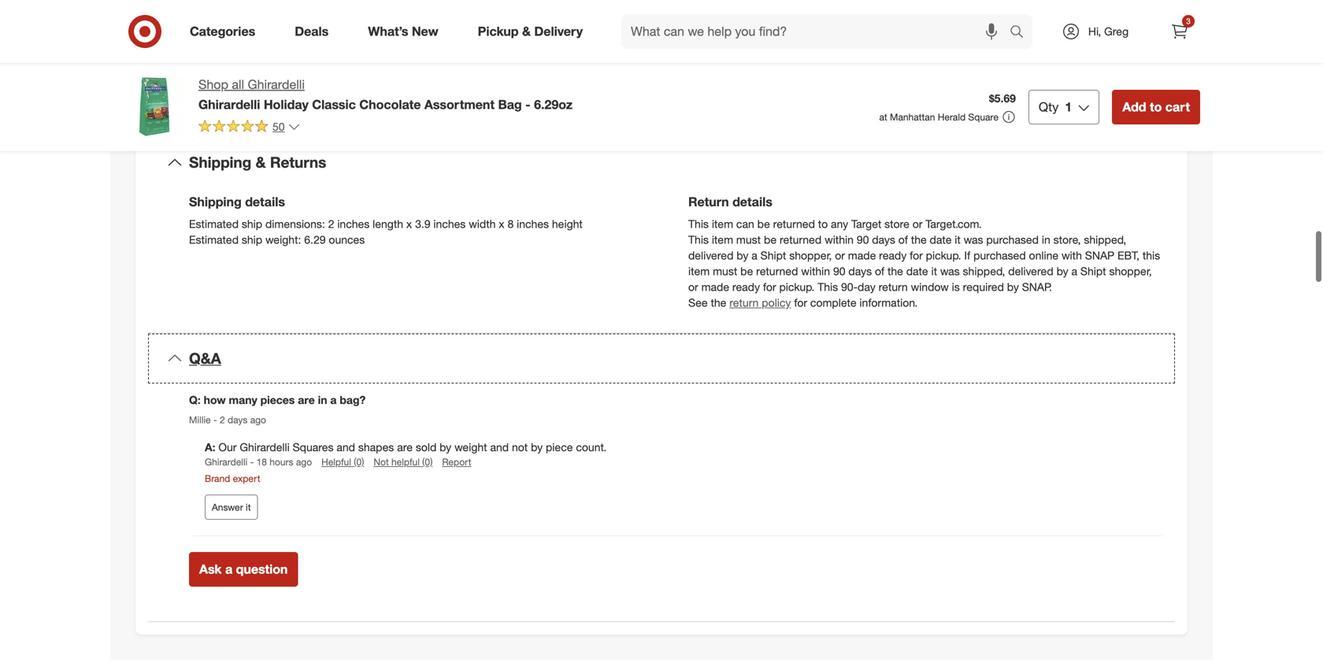 Task type: locate. For each thing, give the bounding box(es) containing it.
1 vertical spatial shipping
[[189, 194, 242, 209]]

1 horizontal spatial sites
[[1068, 2, 1091, 16]]

the down reference
[[312, 33, 328, 47]]

ago down "squares"
[[296, 456, 312, 468]]

presented
[[390, 33, 440, 47]]

square
[[969, 111, 999, 123]]

shipping inside shipping details estimated ship dimensions: 2 inches length x 3.9 inches width x 8 inches height estimated ship weight: 6.29 ounces
[[189, 194, 242, 209]]

a inside q: how many pieces are in a bag? millie - 2 days ago
[[330, 393, 337, 407]]

inches right 3.9
[[434, 217, 466, 231]]

q&a
[[189, 349, 221, 367]]

days down many
[[228, 414, 248, 426]]

1 horizontal spatial if
[[243, 49, 249, 63]]

to inside return details this item can be returned to any target store or target.com. this item must be returned within 90 days of the date it was purchased in store, shipped, delivered by a shipt shopper, or made ready for pickup. if purchased online with snap ebt, this item must be returned within 90 days of the date it was shipped, delivered by a shipt shopper, or made ready for pickup. this 90-day return window is required by snap. see the return policy for complete information.
[[818, 217, 828, 231]]

(0)
[[354, 456, 364, 468], [422, 456, 433, 468]]

manhattan
[[890, 111, 936, 123]]

1 horizontal spatial is
[[952, 280, 960, 294]]

ready
[[879, 248, 907, 262], [733, 280, 760, 294]]

shipped, up required
[[963, 264, 1006, 278]]

on right new
[[443, 33, 456, 47]]

healthcare
[[341, 49, 392, 63], [804, 49, 855, 63]]

0 horizontal spatial -
[[213, 414, 217, 426]]

1
[[1066, 99, 1073, 115]]

1 vertical spatial it
[[932, 264, 938, 278]]

- left the '18' at the left bottom of the page
[[250, 456, 254, 468]]

helpful
[[322, 456, 351, 468]]

within
[[825, 233, 854, 246], [802, 264, 831, 278]]

by
[[737, 248, 749, 262], [1057, 264, 1069, 278], [1008, 280, 1019, 294], [440, 440, 452, 454], [531, 440, 543, 454]]

0 horizontal spatial healthcare
[[341, 49, 392, 63]]

that right warrant
[[623, 2, 642, 16]]

2 (0) from the left
[[422, 456, 433, 468]]

0 horizontal spatial contact
[[694, 49, 732, 63]]

1 vertical spatial concerns
[[395, 49, 441, 63]]

50 link
[[199, 119, 301, 137]]

this inside return details this item can be returned to any target store or target.com. this item must be returned within 90 days of the date it was purchased in store, shipped, delivered by a shipt shopper, or made ready for pickup. if purchased online with snap ebt, this item must be returned within 90 days of the date it was shipped, delivered by a shipt shopper, or made ready for pickup. this 90-day return window is required by snap. see the return policy for complete information.
[[1143, 248, 1161, 262]]

0 vertical spatial within
[[825, 233, 854, 246]]

do
[[210, 33, 223, 47]]

healthcare down what's at left top
[[341, 49, 392, 63]]

1 horizontal spatial was
[[964, 233, 984, 246]]

ago
[[250, 414, 266, 426], [296, 456, 312, 468]]

1 vertical spatial delivered
[[1009, 264, 1054, 278]]

reference
[[316, 2, 363, 16]]

- inside q: how many pieces are in a bag? millie - 2 days ago
[[213, 414, 217, 426]]

0 vertical spatial only.
[[415, 2, 437, 16]]

delivered up see on the right top of the page
[[689, 248, 734, 262]]

purchased
[[987, 233, 1039, 246], [974, 248, 1026, 262]]

0 vertical spatial specific
[[1009, 33, 1047, 47]]

are right "pieces"
[[298, 393, 315, 407]]

store
[[885, 217, 910, 231]]

1 vertical spatial 90
[[834, 264, 846, 278]]

the down 'shop'
[[198, 100, 214, 113]]

expert
[[233, 473, 260, 485]]

cart
[[1166, 99, 1191, 115]]

are down questions.
[[189, 65, 205, 79]]

suggested
[[208, 65, 260, 79]]

1 horizontal spatial made
[[848, 248, 876, 262]]

details up "can"
[[733, 194, 773, 209]]

target right the any
[[852, 217, 882, 231]]

you
[[189, 33, 207, 47], [622, 33, 640, 47], [962, 33, 980, 47], [252, 49, 270, 63]]

the up 'manufacturers'
[[645, 2, 661, 16]]

& for pickup
[[522, 24, 531, 39]]

target left does
[[440, 2, 470, 16]]

shopper, down ebt,
[[1110, 264, 1152, 278]]

purchased up online
[[987, 233, 1039, 246]]

1 vertical spatial this
[[283, 18, 301, 31]]

returns
[[270, 153, 327, 171]]

helpful  (0)
[[322, 456, 364, 468]]

that down occasion,
[[600, 33, 619, 47]]

professional
[[858, 49, 918, 63]]

mobile up labels.
[[1031, 2, 1065, 16]]

0 vertical spatial date
[[930, 233, 952, 246]]

purchased up required
[[974, 248, 1026, 262]]

manufacturers
[[630, 18, 701, 31]]

0 horizontal spatial specific
[[299, 49, 337, 63]]

web up search on the top right
[[993, 2, 1015, 16]]

that
[[623, 2, 642, 16], [1136, 18, 1155, 31], [600, 33, 619, 47]]

are up helpful at bottom left
[[397, 440, 413, 454]]

1 horizontal spatial return
[[879, 280, 908, 294]]

days up the day on the right of page
[[849, 264, 872, 278]]

store,
[[1054, 233, 1081, 246]]

pickup. down target.com.
[[926, 248, 962, 262]]

greg
[[1105, 24, 1129, 38]]

- right the millie
[[213, 414, 217, 426]]

be up return policy link
[[741, 264, 753, 278]]

1 horizontal spatial date
[[930, 233, 952, 246]]

categories link
[[177, 14, 275, 49]]

& down 50 link on the top left
[[256, 153, 266, 171]]

0 vertical spatial contact
[[786, 33, 824, 47]]

and up change
[[807, 2, 826, 16]]

0 horizontal spatial in
[[318, 393, 327, 407]]

must
[[737, 233, 761, 246], [713, 264, 738, 278]]

hi, greg
[[1089, 24, 1129, 38]]

accurate inside content on this site is for reference purposes only.  target does not represent or warrant that the nutrition, ingredient, allergen and other product information on our web or mobile sites are accurate or complete, since this information comes from the product manufacturers.  on occasion, manufacturers may improve or change their product formulas and update their labels.  we recommend that you do not rely solely on the information presented on our web or mobile sites and that you review the product's label or contact the manufacturer directly if you have specific product concerns or questions.  if you have specific healthcare concerns or questions about the products displayed, please contact your licensed healthcare professional for advice or answers.  any additional pictures are suggested servings only.
[[1112, 2, 1155, 16]]

2 up the 'ounces'
[[328, 217, 334, 231]]

1 vertical spatial in
[[318, 393, 327, 407]]

90
[[857, 233, 869, 246], [834, 264, 846, 278]]

report button
[[442, 455, 472, 469]]

sites up "we" at the top
[[1068, 2, 1091, 16]]

0 vertical spatial accurate
[[1112, 2, 1155, 16]]

within down the any
[[825, 233, 854, 246]]

target inside content on this site is for reference purposes only.  target does not represent or warrant that the nutrition, ingredient, allergen and other product information on our web or mobile sites are accurate or complete, since this information comes from the product manufacturers.  on occasion, manufacturers may improve or change their product formulas and update their labels.  we recommend that you do not rely solely on the information presented on our web or mobile sites and that you review the product's label or contact the manufacturer directly if you have specific product concerns or questions.  if you have specific healthcare concerns or questions about the products displayed, please contact your licensed healthcare professional for advice or answers.  any additional pictures are suggested servings only.
[[440, 2, 470, 16]]

it down target.com.
[[955, 233, 961, 246]]

was up the window
[[941, 264, 960, 278]]

2
[[328, 217, 334, 231], [220, 414, 225, 426]]

the up the information.
[[888, 264, 904, 278]]

1 horizontal spatial inches
[[434, 217, 466, 231]]

1 vertical spatial this
[[689, 233, 709, 246]]

mobile
[[1031, 2, 1065, 16], [516, 33, 549, 47]]

day
[[858, 280, 876, 294]]

not left piece
[[512, 440, 528, 454]]

1 horizontal spatial shipt
[[1081, 264, 1107, 278]]

0 vertical spatial &
[[522, 24, 531, 39]]

pickup.
[[926, 248, 962, 262], [780, 280, 815, 294]]

are up recommend
[[1094, 2, 1109, 16]]

their down other
[[823, 18, 845, 31]]

that right greg
[[1136, 18, 1155, 31]]

servings
[[263, 65, 304, 79]]

bag
[[498, 97, 522, 112]]

1 vertical spatial about
[[537, 100, 566, 113]]

1 horizontal spatial healthcare
[[804, 49, 855, 63]]

2 vertical spatial this
[[1143, 248, 1161, 262]]

1 vertical spatial sites
[[552, 33, 575, 47]]

not right do
[[226, 33, 242, 47]]

is right the window
[[952, 280, 960, 294]]

shopper,
[[790, 248, 832, 262], [1110, 264, 1152, 278]]

days inside q: how many pieces are in a bag? millie - 2 days ago
[[228, 414, 248, 426]]

0 horizontal spatial ready
[[733, 280, 760, 294]]

complete, inside content on this site is for reference purposes only.  target does not represent or warrant that the nutrition, ingredient, allergen and other product information on our web or mobile sites are accurate or complete, since this information comes from the product manufacturers.  on occasion, manufacturers may improve or change their product formulas and update their labels.  we recommend that you do not rely solely on the information presented on our web or mobile sites and that you review the product's label or contact the manufacturer directly if you have specific product concerns or questions.  if you have specific healthcare concerns or questions about the products displayed, please contact your licensed healthcare professional for advice or answers.  any additional pictures are suggested servings only.
[[202, 18, 251, 31]]

1 vertical spatial &
[[256, 153, 266, 171]]

sites
[[1068, 2, 1091, 16], [552, 33, 575, 47]]

millie
[[189, 414, 211, 426]]

contact down change
[[786, 33, 824, 47]]

if inside return details this item can be returned to any target store or target.com. this item must be returned within 90 days of the date it was purchased in store, shipped, delivered by a shipt shopper, or made ready for pickup. if purchased online with snap ebt, this item must be returned within 90 days of the date it was shipped, delivered by a shipt shopper, or made ready for pickup. this 90-day return window is required by snap. see the return policy for complete information.
[[965, 248, 971, 262]]

0 horizontal spatial ago
[[250, 414, 266, 426]]

is inside content on this site is for reference purposes only.  target does not represent or warrant that the nutrition, ingredient, allergen and other product information on our web or mobile sites are accurate or complete, since this information comes from the product manufacturers.  on occasion, manufacturers may improve or change their product formulas and update their labels.  we recommend that you do not rely solely on the information presented on our web or mobile sites and that you review the product's label or contact the manufacturer directly if you have specific product concerns or questions.  if you have specific healthcare concerns or questions about the products displayed, please contact your licensed healthcare professional for advice or answers.  any additional pictures are suggested servings only.
[[288, 2, 296, 16]]

1 shipping from the top
[[189, 153, 252, 171]]

information.
[[860, 296, 918, 309]]

return details this item can be returned to any target store or target.com. this item must be returned within 90 days of the date it was purchased in store, shipped, delivered by a shipt shopper, or made ready for pickup. if purchased online with snap ebt, this item must be returned within 90 days of the date it was shipped, delivered by a shipt shopper, or made ready for pickup. this 90-day return window is required by snap. see the return policy for complete information.
[[689, 194, 1161, 309]]

warrant
[[583, 2, 620, 16]]

if right image of ghirardelli holiday classic chocolate assortment bag - 6.29oz
[[189, 100, 195, 113]]

weight:
[[266, 233, 301, 246]]

1 vertical spatial made
[[702, 280, 730, 294]]

0 vertical spatial in
[[1042, 233, 1051, 246]]

rely
[[245, 33, 262, 47]]

1 horizontal spatial that
[[623, 2, 642, 16]]

are inside q: how many pieces are in a bag? millie - 2 days ago
[[298, 393, 315, 407]]

0 vertical spatial ago
[[250, 414, 266, 426]]

date down target.com.
[[930, 233, 952, 246]]

comes
[[362, 18, 396, 31]]

web up questions
[[478, 33, 500, 47]]

pickup & delivery link
[[465, 14, 603, 49]]

shipping inside "dropdown button"
[[189, 153, 252, 171]]

0 horizontal spatial target
[[440, 2, 470, 16]]

shipping down 50 link on the top left
[[189, 153, 252, 171]]

assortment
[[425, 97, 495, 112]]

to inside button
[[1150, 99, 1163, 115]]

- for millie
[[213, 414, 217, 426]]

shipping for shipping & returns
[[189, 153, 252, 171]]

1 horizontal spatial have
[[983, 33, 1006, 47]]

was
[[964, 233, 984, 246], [941, 264, 960, 278]]

be up policy
[[764, 233, 777, 246]]

complete, up do
[[202, 18, 251, 31]]

shipped,
[[1084, 233, 1127, 246], [963, 264, 1006, 278]]

1 vertical spatial was
[[941, 264, 960, 278]]

was down target.com.
[[964, 233, 984, 246]]

2 horizontal spatial this
[[1143, 248, 1161, 262]]

bag?
[[340, 393, 366, 407]]

date up the window
[[907, 264, 929, 278]]

our
[[219, 440, 237, 454]]

1 horizontal spatial delivered
[[1009, 264, 1054, 278]]

1 (0) from the left
[[354, 456, 364, 468]]

- inside shop all ghirardelli ghirardelli holiday classic chocolate assortment bag - 6.29oz
[[526, 97, 531, 112]]

our
[[974, 2, 990, 16], [459, 33, 475, 47]]

specific down labels.
[[1009, 33, 1047, 47]]

about inside content on this site is for reference purposes only.  target does not represent or warrant that the nutrition, ingredient, allergen and other product information on our web or mobile sites are accurate or complete, since this information comes from the product manufacturers.  on occasion, manufacturers may improve or change their product formulas and update their labels.  we recommend that you do not rely solely on the information presented on our web or mobile sites and that you review the product's label or contact the manufacturer directly if you have specific product concerns or questions.  if you have specific healthcare concerns or questions about the products displayed, please contact your licensed healthcare professional for advice or answers.  any additional pictures are suggested servings only.
[[509, 49, 537, 63]]

& inside "dropdown button"
[[256, 153, 266, 171]]

not
[[374, 456, 389, 468]]

must down "can"
[[737, 233, 761, 246]]

0 vertical spatial mobile
[[1031, 2, 1065, 16]]

1 horizontal spatial their
[[995, 18, 1017, 31]]

window
[[911, 280, 949, 294]]

specific
[[1009, 33, 1047, 47], [299, 49, 337, 63]]

and up if
[[935, 18, 954, 31]]

1 vertical spatial -
[[213, 414, 217, 426]]

hi,
[[1089, 24, 1102, 38]]

2 vertical spatial if
[[965, 248, 971, 262]]

x left 3.9
[[407, 217, 412, 231]]

made up the day on the right of page
[[848, 248, 876, 262]]

0 horizontal spatial &
[[256, 153, 266, 171]]

their left labels.
[[995, 18, 1017, 31]]

0 vertical spatial not
[[501, 2, 517, 16]]

0 horizontal spatial that
[[600, 33, 619, 47]]

1 vertical spatial estimated
[[189, 233, 239, 246]]

1 vertical spatial date
[[907, 264, 929, 278]]

details inside shipping details estimated ship dimensions: 2 inches length x 3.9 inches width x 8 inches height estimated ship weight: 6.29 ounces
[[245, 194, 285, 209]]

brand
[[205, 473, 230, 485]]

is right site on the top left
[[288, 2, 296, 16]]

1 vertical spatial pickup.
[[780, 280, 815, 294]]

2 inches from the left
[[434, 217, 466, 231]]

about down pickup & delivery
[[509, 49, 537, 63]]

made up see on the right top of the page
[[702, 280, 730, 294]]

1 vertical spatial days
[[849, 264, 872, 278]]

directly
[[914, 33, 950, 47]]

qty 1
[[1039, 99, 1073, 115]]

1 vertical spatial web
[[478, 33, 500, 47]]

1 horizontal spatial shopper,
[[1110, 264, 1152, 278]]

have up servings
[[273, 49, 296, 63]]

target inside return details this item can be returned to any target store or target.com. this item must be returned within 90 days of the date it was purchased in store, shipped, delivered by a shipt shopper, or made ready for pickup. if purchased online with snap ebt, this item must be returned within 90 days of the date it was shipped, delivered by a shipt shopper, or made ready for pickup. this 90-day return window is required by snap. see the return policy for complete information.
[[852, 217, 882, 231]]

0 horizontal spatial complete,
[[202, 18, 251, 31]]

1 horizontal spatial target
[[852, 217, 882, 231]]

0 horizontal spatial concerns
[[395, 49, 441, 63]]

this right ebt,
[[1143, 248, 1161, 262]]

return left policy
[[730, 296, 759, 309]]

1 vertical spatial have
[[273, 49, 296, 63]]

shipt down "snap"
[[1081, 264, 1107, 278]]

0 vertical spatial -
[[526, 97, 531, 112]]

2 horizontal spatial -
[[526, 97, 531, 112]]

target
[[440, 2, 470, 16], [852, 217, 882, 231]]

1 vertical spatial information
[[304, 18, 359, 31]]

of
[[899, 233, 908, 246], [875, 264, 885, 278]]

piece
[[546, 440, 573, 454]]

our up questions
[[459, 33, 475, 47]]

item left "can"
[[712, 217, 734, 231]]

it
[[955, 233, 961, 246], [932, 264, 938, 278], [246, 502, 251, 513]]

3 link
[[1163, 14, 1198, 49]]

at manhattan herald square
[[880, 111, 999, 123]]

in inside return details this item can be returned to any target store or target.com. this item must be returned within 90 days of the date it was purchased in store, shipped, delivered by a shipt shopper, or made ready for pickup. if purchased online with snap ebt, this item must be returned within 90 days of the date it was shipped, delivered by a shipt shopper, or made ready for pickup. this 90-day return window is required by snap. see the return policy for complete information.
[[1042, 233, 1051, 246]]

details inside return details this item can be returned to any target store or target.com. this item must be returned within 90 days of the date it was purchased in store, shipped, delivered by a shipt shopper, or made ready for pickup. if purchased online with snap ebt, this item must be returned within 90 days of the date it was shipped, delivered by a shipt shopper, or made ready for pickup. this 90-day return window is required by snap. see the return policy for complete information.
[[733, 194, 773, 209]]

want
[[468, 100, 492, 113]]

details for return
[[733, 194, 773, 209]]

what's new
[[368, 24, 439, 39]]

1 horizontal spatial 2
[[328, 217, 334, 231]]

ghirardelli down our
[[205, 456, 248, 468]]

ghirardelli up the '18' at the left bottom of the page
[[240, 440, 290, 454]]

questions.
[[189, 49, 240, 63]]

accurate up greg
[[1112, 2, 1155, 16]]

1 horizontal spatial concerns
[[1092, 33, 1138, 47]]

2 shipping from the top
[[189, 194, 242, 209]]

1 vertical spatial of
[[875, 264, 885, 278]]

0 horizontal spatial only.
[[308, 65, 329, 79]]

pickup. up policy
[[780, 280, 815, 294]]

a inside button
[[225, 562, 233, 577]]

0 vertical spatial ready
[[879, 248, 907, 262]]

1 horizontal spatial web
[[993, 2, 1015, 16]]

chocolate
[[360, 97, 421, 112]]

with
[[1062, 248, 1083, 262]]

1 vertical spatial if
[[189, 100, 195, 113]]

0 vertical spatial web
[[993, 2, 1015, 16]]

site
[[268, 2, 285, 16]]

inches
[[337, 217, 370, 231], [434, 217, 466, 231], [517, 217, 549, 231]]

or right advice
[[973, 49, 983, 63]]

not
[[501, 2, 517, 16], [226, 33, 242, 47], [512, 440, 528, 454]]

ship left dimensions:
[[242, 217, 262, 231]]

if the item details above aren't accurate or complete, we want to know about it.
[[189, 100, 577, 113]]

1 horizontal spatial of
[[899, 233, 908, 246]]

return up the information.
[[879, 280, 908, 294]]

sites down on
[[552, 33, 575, 47]]

- right bag
[[526, 97, 531, 112]]

about left it.
[[537, 100, 566, 113]]

0 vertical spatial target
[[440, 2, 470, 16]]

1 horizontal spatial in
[[1042, 233, 1051, 246]]

deals
[[295, 24, 329, 39]]

2 inside q: how many pieces are in a bag? millie - 2 days ago
[[220, 414, 225, 426]]

ready up return policy link
[[733, 280, 760, 294]]

1 vertical spatial ready
[[733, 280, 760, 294]]

specific down deals link
[[299, 49, 337, 63]]

estimated left the weight:
[[189, 233, 239, 246]]

web
[[993, 2, 1015, 16], [478, 33, 500, 47]]



Task type: describe. For each thing, give the bounding box(es) containing it.
1 vertical spatial complete,
[[399, 100, 448, 113]]

1 horizontal spatial mobile
[[1031, 2, 1065, 16]]

pictures
[[1105, 49, 1145, 63]]

2 vertical spatial be
[[741, 264, 753, 278]]

item down "return" on the right of page
[[712, 233, 734, 246]]

on up update
[[958, 2, 971, 16]]

0 horizontal spatial was
[[941, 264, 960, 278]]

pickup & delivery
[[478, 24, 583, 39]]

squares
[[293, 440, 334, 454]]

item up see on the right top of the page
[[689, 264, 710, 278]]

2 ship from the top
[[242, 233, 262, 246]]

a:
[[205, 440, 215, 454]]

at
[[880, 111, 888, 123]]

the right the 'from'
[[424, 18, 440, 31]]

1 vertical spatial contact
[[694, 49, 732, 63]]

report
[[442, 456, 472, 468]]

by down "can"
[[737, 248, 749, 262]]

does
[[473, 2, 498, 16]]

it inside button
[[246, 502, 251, 513]]

a: our ghirardelli squares and shapes are sold by weight and not by piece count.
[[205, 440, 607, 454]]

add
[[1123, 99, 1147, 115]]

or up licensed
[[773, 33, 783, 47]]

q&a button
[[148, 334, 1176, 384]]

snap
[[1086, 248, 1115, 262]]

may
[[704, 18, 725, 31]]

0 horizontal spatial web
[[478, 33, 500, 47]]

not helpful  (0) button
[[374, 455, 433, 469]]

ingredient,
[[710, 2, 762, 16]]

a down with
[[1072, 264, 1078, 278]]

1 vertical spatial not
[[226, 33, 242, 47]]

helpful
[[392, 456, 420, 468]]

what's
[[368, 24, 408, 39]]

0 horizontal spatial date
[[907, 264, 929, 278]]

content
[[189, 2, 229, 16]]

new
[[412, 24, 439, 39]]

if inside content on this site is for reference purposes only.  target does not represent or warrant that the nutrition, ingredient, allergen and other product information on our web or mobile sites are accurate or complete, since this information comes from the product manufacturers.  on occasion, manufacturers may improve or change their product formulas and update their labels.  we recommend that you do not rely solely on the information presented on our web or mobile sites and that you review the product's label or contact the manufacturer directly if you have specific product concerns or questions.  if you have specific healthcare concerns or questions about the products displayed, please contact your licensed healthcare professional for advice or answers.  any additional pictures are suggested servings only.
[[243, 49, 249, 63]]

0 horizontal spatial have
[[273, 49, 296, 63]]

update
[[957, 18, 992, 31]]

height
[[552, 217, 583, 231]]

is inside return details this item can be returned to any target store or target.com. this item must be returned within 90 days of the date it was purchased in store, shipped, delivered by a shipt shopper, or made ready for pickup. if purchased online with snap ebt, this item must be returned within 90 days of the date it was shipped, delivered by a shipt shopper, or made ready for pickup. this 90-day return window is required by snap. see the return policy for complete information.
[[952, 280, 960, 294]]

not for sold
[[512, 440, 528, 454]]

pickup
[[478, 24, 519, 39]]

1 x from the left
[[407, 217, 412, 231]]

1 vertical spatial that
[[1136, 18, 1155, 31]]

ago inside q: how many pieces are in a bag? millie - 2 days ago
[[250, 414, 266, 426]]

0 vertical spatial this
[[247, 2, 265, 16]]

the down other
[[827, 33, 842, 47]]

1 inches from the left
[[337, 217, 370, 231]]

0 vertical spatial our
[[974, 2, 990, 16]]

formulas
[[889, 18, 932, 31]]

the up please
[[678, 33, 694, 47]]

online
[[1029, 248, 1059, 262]]

any
[[831, 217, 849, 231]]

or up pictures
[[1141, 33, 1151, 47]]

(0) inside button
[[422, 456, 433, 468]]

1 estimated from the top
[[189, 217, 239, 231]]

sold
[[416, 440, 437, 454]]

search button
[[1003, 14, 1041, 52]]

answer it
[[212, 502, 251, 513]]

2 vertical spatial returned
[[757, 264, 798, 278]]

- for bag
[[526, 97, 531, 112]]

if
[[953, 33, 959, 47]]

1 their from the left
[[823, 18, 845, 31]]

and up 'helpful  (0)'
[[337, 440, 355, 454]]

2 inside shipping details estimated ship dimensions: 2 inches length x 3.9 inches width x 8 inches height estimated ship weight: 6.29 ounces
[[328, 217, 334, 231]]

0 vertical spatial sites
[[1068, 2, 1091, 16]]

2 x from the left
[[499, 217, 505, 231]]

0 horizontal spatial shipped,
[[963, 264, 1006, 278]]

& for shipping
[[256, 153, 266, 171]]

snap.
[[1023, 280, 1053, 294]]

it.
[[569, 100, 577, 113]]

content on this site is for reference purposes only.  target does not represent or warrant that the nutrition, ingredient, allergen and other product information on our web or mobile sites are accurate or complete, since this information comes from the product manufacturers.  on occasion, manufacturers may improve or change their product formulas and update their labels.  we recommend that you do not rely solely on the information presented on our web or mobile sites and that you review the product's label or contact the manufacturer directly if you have specific product concerns or questions.  if you have specific healthcare concerns or questions about the products displayed, please contact your licensed healthcare professional for advice or answers.  any additional pictures are suggested servings only.
[[189, 2, 1155, 79]]

shipping details estimated ship dimensions: 2 inches length x 3.9 inches width x 8 inches height estimated ship weight: 6.29 ounces
[[189, 194, 583, 246]]

by down with
[[1057, 264, 1069, 278]]

shop all ghirardelli ghirardelli holiday classic chocolate assortment bag - 6.29oz
[[199, 77, 573, 112]]

or down the any
[[835, 248, 845, 262]]

1 vertical spatial our
[[459, 33, 475, 47]]

1 vertical spatial return
[[730, 296, 759, 309]]

know
[[508, 100, 534, 113]]

not helpful  (0)
[[374, 456, 433, 468]]

complete
[[811, 296, 857, 309]]

and up products
[[578, 33, 597, 47]]

details for shipping
[[245, 194, 285, 209]]

1 horizontal spatial only.
[[415, 2, 437, 16]]

2 vertical spatial information
[[331, 33, 387, 47]]

ask a question button
[[189, 552, 298, 587]]

you up displayed, on the top left of page
[[622, 33, 640, 47]]

ask
[[199, 562, 222, 577]]

2 vertical spatial this
[[818, 280, 838, 294]]

2 vertical spatial -
[[250, 456, 254, 468]]

not for purposes
[[501, 2, 517, 16]]

0 vertical spatial shipped,
[[1084, 233, 1127, 246]]

how
[[204, 393, 226, 407]]

shop
[[199, 77, 228, 92]]

image of ghirardelli holiday classic chocolate assortment bag - 6.29oz image
[[123, 76, 186, 139]]

any
[[1032, 49, 1051, 63]]

2 horizontal spatial it
[[955, 233, 961, 246]]

the down target.com.
[[911, 233, 927, 246]]

a down "can"
[[752, 248, 758, 262]]

you right if
[[962, 33, 980, 47]]

0 vertical spatial return
[[879, 280, 908, 294]]

see
[[689, 296, 708, 309]]

item down all
[[217, 100, 238, 113]]

by left piece
[[531, 440, 543, 454]]

or up labels.
[[1018, 2, 1028, 16]]

we
[[451, 100, 465, 113]]

answer
[[212, 502, 243, 513]]

we
[[1054, 18, 1070, 31]]

herald
[[938, 111, 966, 123]]

target for on
[[440, 2, 470, 16]]

other
[[829, 2, 855, 16]]

0 horizontal spatial delivered
[[689, 248, 734, 262]]

0 vertical spatial pickup.
[[926, 248, 962, 262]]

0 horizontal spatial accurate
[[340, 100, 383, 113]]

90-
[[842, 280, 858, 294]]

0 vertical spatial that
[[623, 2, 642, 16]]

$5.69
[[990, 92, 1016, 105]]

by up report at left
[[440, 440, 452, 454]]

or left questions
[[444, 49, 454, 63]]

you left do
[[189, 33, 207, 47]]

2 their from the left
[[995, 18, 1017, 31]]

product's
[[697, 33, 744, 47]]

0 vertical spatial have
[[983, 33, 1006, 47]]

the right see on the right top of the page
[[711, 296, 727, 309]]

for up policy
[[763, 280, 777, 294]]

1 horizontal spatial 90
[[857, 233, 869, 246]]

for down the 'directly'
[[921, 49, 934, 63]]

0 horizontal spatial sites
[[552, 33, 575, 47]]

0 vertical spatial must
[[737, 233, 761, 246]]

manufacturers.
[[485, 18, 559, 31]]

answer it button
[[205, 495, 258, 520]]

manufacturer
[[845, 33, 911, 47]]

ebt,
[[1118, 248, 1140, 262]]

what's new link
[[355, 14, 458, 49]]

allergen
[[765, 2, 804, 16]]

1 healthcare from the left
[[341, 49, 392, 63]]

labels.
[[1020, 18, 1051, 31]]

policy
[[762, 296, 791, 309]]

target for details
[[852, 217, 882, 231]]

0 vertical spatial shopper,
[[790, 248, 832, 262]]

0 horizontal spatial to
[[495, 100, 505, 113]]

0 horizontal spatial 90
[[834, 264, 846, 278]]

0 vertical spatial purchased
[[987, 233, 1039, 246]]

0 vertical spatial be
[[758, 217, 770, 231]]

18
[[257, 456, 267, 468]]

1 horizontal spatial ready
[[879, 248, 907, 262]]

purposes
[[366, 2, 412, 16]]

on up categories
[[232, 2, 244, 16]]

1 horizontal spatial this
[[283, 18, 301, 31]]

or right store at top right
[[913, 217, 923, 231]]

0 vertical spatial information
[[900, 2, 955, 16]]

0 vertical spatial made
[[848, 248, 876, 262]]

on right solely
[[297, 33, 309, 47]]

for right policy
[[795, 296, 808, 309]]

or up on
[[570, 2, 580, 16]]

0 vertical spatial days
[[872, 233, 896, 246]]

above
[[277, 100, 307, 113]]

What can we help you find? suggestions appear below search field
[[622, 14, 1014, 49]]

question
[[236, 562, 288, 577]]

or down allergen
[[770, 18, 780, 31]]

1 vertical spatial shipt
[[1081, 264, 1107, 278]]

1 vertical spatial returned
[[780, 233, 822, 246]]

1 vertical spatial purchased
[[974, 248, 1026, 262]]

0 vertical spatial returned
[[773, 217, 815, 231]]

2 healthcare from the left
[[804, 49, 855, 63]]

2 estimated from the top
[[189, 233, 239, 246]]

1 vertical spatial must
[[713, 264, 738, 278]]

for up the deals on the left of the page
[[300, 2, 313, 16]]

solely
[[266, 33, 294, 47]]

1 vertical spatial ago
[[296, 456, 312, 468]]

recommend
[[1073, 18, 1133, 31]]

0 horizontal spatial mobile
[[516, 33, 549, 47]]

you down rely
[[252, 49, 270, 63]]

or down content
[[189, 18, 199, 31]]

and right weight
[[490, 440, 509, 454]]

please
[[659, 49, 691, 63]]

0 horizontal spatial shipt
[[761, 248, 787, 262]]

or up see on the right top of the page
[[689, 280, 699, 294]]

return
[[689, 194, 729, 209]]

brand expert
[[205, 473, 260, 485]]

licensed
[[759, 49, 801, 63]]

1 vertical spatial be
[[764, 233, 777, 246]]

or right classic
[[386, 100, 396, 113]]

by left snap.
[[1008, 280, 1019, 294]]

many
[[229, 393, 257, 407]]

ounces
[[329, 233, 365, 246]]

or down manufacturers.
[[503, 33, 513, 47]]

shipping & returns
[[189, 153, 327, 171]]

3 inches from the left
[[517, 217, 549, 231]]

additional
[[1054, 49, 1102, 63]]

ghirardelli down all
[[199, 97, 260, 112]]

qty
[[1039, 99, 1059, 115]]

ghirardelli up holiday
[[248, 77, 305, 92]]

0 horizontal spatial of
[[875, 264, 885, 278]]

in inside q: how many pieces are in a bag? millie - 2 days ago
[[318, 393, 327, 407]]

1 vertical spatial only.
[[308, 65, 329, 79]]

0 vertical spatial this
[[689, 217, 709, 231]]

1 horizontal spatial it
[[932, 264, 938, 278]]

categories
[[190, 24, 255, 39]]

1 ship from the top
[[242, 217, 262, 231]]

aren't
[[310, 100, 337, 113]]

1 vertical spatial within
[[802, 264, 831, 278]]

q:
[[189, 393, 201, 407]]

shipping for shipping details estimated ship dimensions: 2 inches length x 3.9 inches width x 8 inches height estimated ship weight: 6.29 ounces
[[189, 194, 242, 209]]

for up the window
[[910, 248, 923, 262]]

the down delivery on the top left
[[540, 49, 556, 63]]

details up 50 link on the top left
[[242, 100, 274, 113]]

(0) inside button
[[354, 456, 364, 468]]



Task type: vqa. For each thing, say whether or not it's contained in the screenshot.
Are
yes



